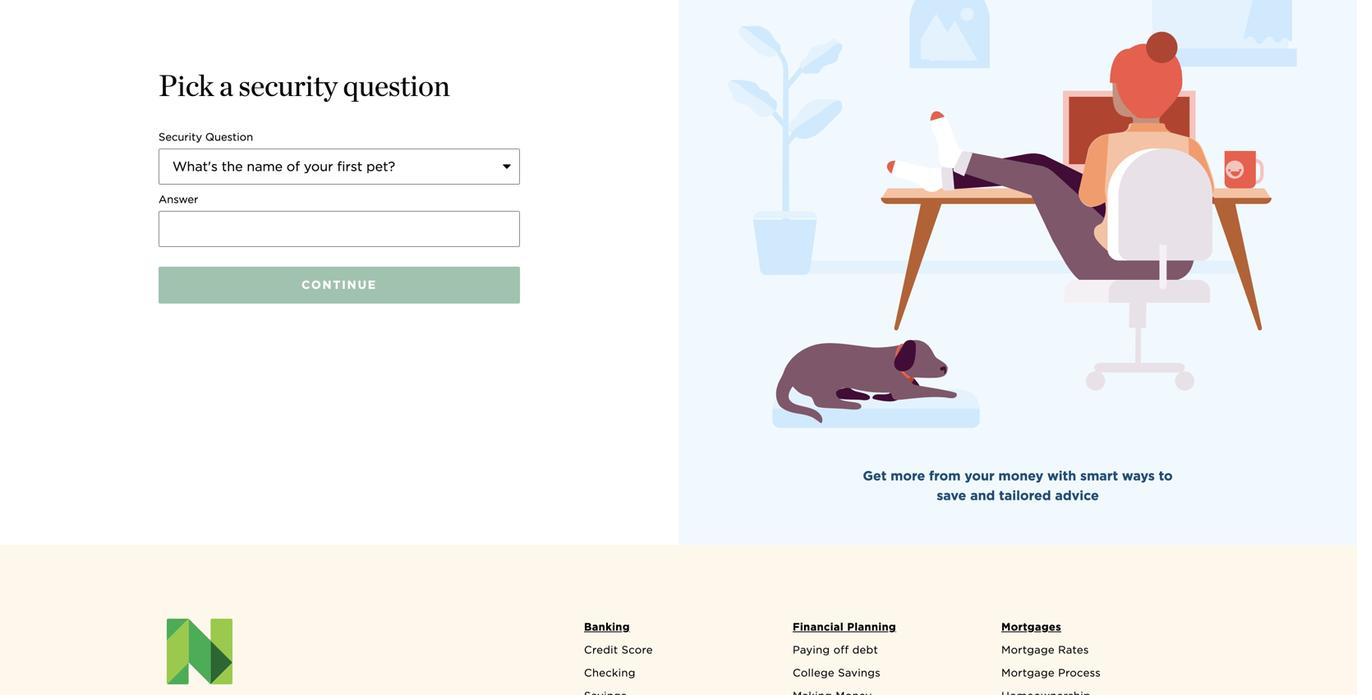 Task type: locate. For each thing, give the bounding box(es) containing it.
1 vertical spatial mortgage
[[1001, 667, 1055, 680]]

financial planning
[[793, 621, 896, 634]]

mortgage down mortgages
[[1001, 644, 1055, 657]]

mortgage down mortgage rates
[[1001, 667, 1055, 680]]

process
[[1058, 667, 1101, 680]]

and
[[970, 488, 995, 504]]

with
[[1047, 468, 1076, 484]]

security
[[239, 68, 338, 103]]

credit
[[584, 644, 618, 657]]

financial
[[793, 621, 844, 634]]

pick a security question
[[159, 68, 450, 103]]

rates
[[1058, 644, 1089, 657]]

off
[[833, 644, 849, 657]]

question
[[205, 131, 253, 143]]

continue button
[[159, 267, 520, 304]]

your
[[965, 468, 995, 484]]

mortgage rates
[[1001, 644, 1089, 657]]

security
[[159, 131, 202, 143]]

planning
[[847, 621, 896, 634]]

1 mortgage from the top
[[1001, 644, 1055, 657]]

from
[[929, 468, 961, 484]]

0 vertical spatial mortgage
[[1001, 644, 1055, 657]]

a
[[219, 68, 233, 103]]

continue
[[302, 278, 377, 292]]

paying
[[793, 644, 830, 657]]

financial planning link
[[785, 620, 982, 643]]

pick
[[159, 68, 214, 103]]

savings
[[838, 667, 881, 680]]

mortgage inside 'mortgage rates' link
[[1001, 644, 1055, 657]]

debt
[[852, 644, 878, 657]]

mortgage for mortgage process
[[1001, 667, 1055, 680]]

get
[[863, 468, 887, 484]]

checking
[[584, 667, 636, 680]]

mortgage
[[1001, 644, 1055, 657], [1001, 667, 1055, 680]]

paying off debt
[[793, 644, 878, 657]]

college savings link
[[785, 666, 982, 689]]

get more from your money with smart ways to save and tailored advice
[[863, 468, 1173, 504]]

2 mortgage from the top
[[1001, 667, 1055, 680]]

score
[[622, 644, 653, 657]]

banking link
[[576, 620, 773, 643]]

college
[[793, 667, 835, 680]]

smart
[[1080, 468, 1118, 484]]

banking
[[584, 621, 630, 634]]

credit score link
[[576, 643, 773, 666]]

save
[[937, 488, 966, 504]]

college savings
[[793, 667, 881, 680]]

mortgage inside mortgage process link
[[1001, 667, 1055, 680]]

nerdwallet home page image
[[167, 620, 232, 685]]



Task type: vqa. For each thing, say whether or not it's contained in the screenshot.


Task type: describe. For each thing, give the bounding box(es) containing it.
ways
[[1122, 468, 1155, 484]]

mortgages link
[[993, 620, 1190, 643]]

credit score
[[584, 644, 653, 657]]

mortgages
[[1001, 621, 1061, 634]]

security question
[[159, 131, 253, 143]]

mortgage for mortgage rates
[[1001, 644, 1055, 657]]

mortgage rates link
[[993, 643, 1190, 666]]

mortgage process
[[1001, 667, 1101, 680]]

mortgage process link
[[993, 666, 1190, 689]]

advice
[[1055, 488, 1099, 504]]

question
[[343, 68, 450, 103]]

more
[[891, 468, 925, 484]]

checking link
[[576, 666, 773, 689]]

Answer text field
[[159, 211, 520, 247]]

to
[[1159, 468, 1173, 484]]

tailored
[[999, 488, 1051, 504]]

paying off debt link
[[785, 643, 982, 666]]

money
[[998, 468, 1044, 484]]

answer
[[159, 193, 198, 206]]



